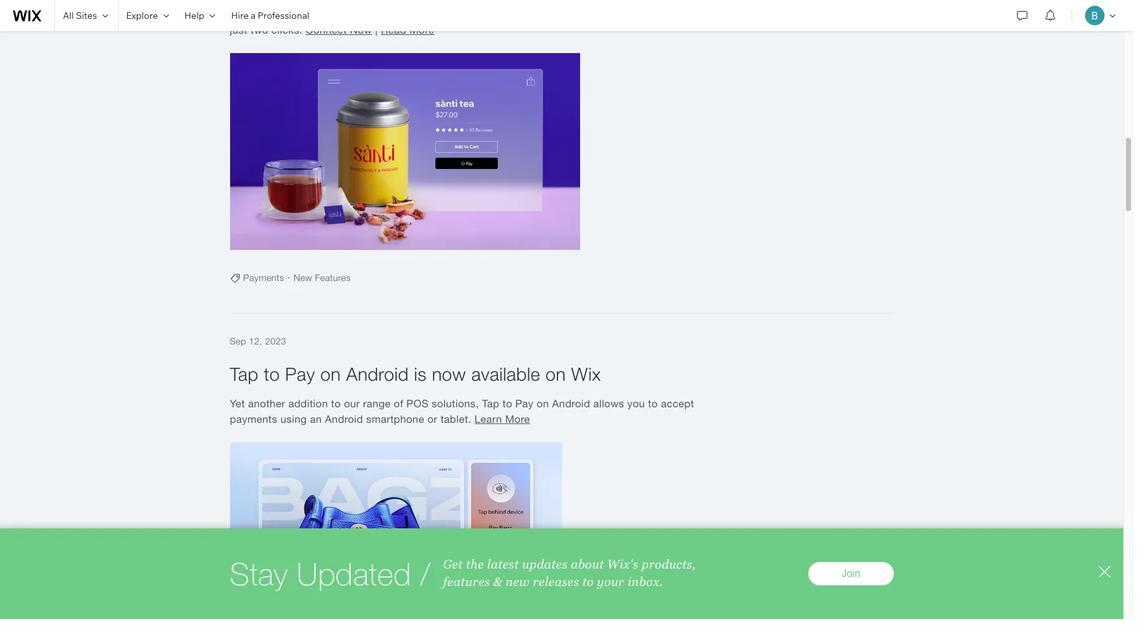 Task type: vqa. For each thing, say whether or not it's contained in the screenshot.
Design
no



Task type: describe. For each thing, give the bounding box(es) containing it.
hire a professional link
[[223, 0, 317, 31]]

sites
[[76, 10, 97, 21]]

explore
[[126, 10, 158, 21]]

all
[[63, 10, 74, 21]]



Task type: locate. For each thing, give the bounding box(es) containing it.
all sites
[[63, 10, 97, 21]]

professional
[[258, 10, 309, 21]]

hire a professional
[[231, 10, 309, 21]]

help
[[184, 10, 204, 21]]

help button
[[177, 0, 223, 31]]

hire
[[231, 10, 249, 21]]

a
[[251, 10, 256, 21]]



